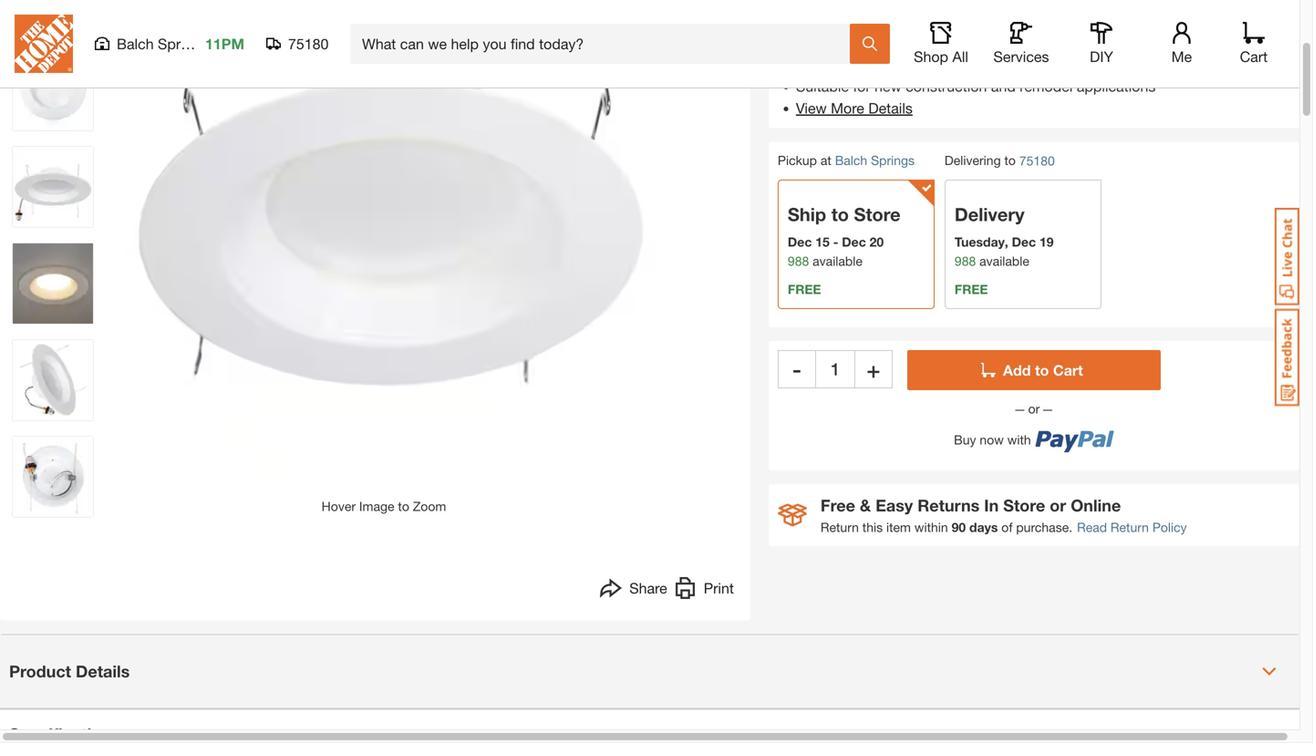 Task type: locate. For each thing, give the bounding box(es) containing it.
easy
[[1168, 34, 1198, 51]]

available down tuesday,
[[980, 254, 1030, 269]]

available inside ship to store dec 15 - dec 20 988 available
[[813, 254, 863, 269]]

balch springs 11pm
[[117, 35, 244, 52]]

to inside button
[[398, 499, 410, 514]]

balch
[[117, 35, 154, 52], [835, 153, 868, 168]]

1 horizontal spatial return
[[1111, 520, 1149, 535]]

more
[[831, 100, 865, 117]]

cart
[[1241, 48, 1268, 65], [1054, 362, 1084, 379]]

pickup at balch springs
[[778, 153, 915, 168]]

988
[[788, 254, 809, 269], [955, 254, 976, 269]]

75180
[[288, 35, 329, 52], [1020, 153, 1055, 168]]

details
[[869, 100, 913, 117], [76, 662, 130, 681]]

1 horizontal spatial available
[[980, 254, 1030, 269]]

store inside free & easy returns in store or online return this item within 90 days of purchase. read return policy
[[1004, 496, 1046, 516]]

0 vertical spatial for
[[1146, 34, 1164, 51]]

None field
[[816, 350, 855, 389]]

1 horizontal spatial for
[[1055, 56, 1073, 73]]

maxxima recessed lighting kits mrl 61900w a 64.0 image
[[13, 0, 93, 34]]

0 horizontal spatial details
[[76, 662, 130, 681]]

dec left 15
[[788, 235, 812, 250]]

add to cart button
[[908, 350, 1161, 391]]

product
[[9, 662, 71, 681]]

dec left 19
[[1012, 235, 1037, 250]]

maxxima recessed lighting kits mrl 61900w a c3.1 image
[[13, 50, 93, 130]]

1 free from the left
[[788, 282, 822, 297]]

dec left 20
[[842, 235, 866, 250]]

to up new
[[866, 56, 879, 73]]

2 988 from the left
[[955, 254, 976, 269]]

0 horizontal spatial available
[[813, 254, 863, 269]]

shop
[[914, 48, 949, 65]]

75180 link
[[1020, 151, 1055, 171]]

+ button
[[855, 350, 893, 389]]

shop all
[[914, 48, 969, 65]]

icon image
[[778, 504, 807, 527]]

3 dec from the left
[[1012, 235, 1037, 250]]

to right add
[[1035, 362, 1050, 379]]

available down 15
[[813, 254, 863, 269]]

at
[[821, 153, 832, 168]]

to left 75180 link
[[1005, 153, 1016, 168]]

for left easy
[[1146, 34, 1164, 51]]

and down ambiance
[[992, 78, 1016, 95]]

1 vertical spatial details
[[76, 662, 130, 681]]

me
[[1172, 48, 1193, 65]]

cart right setup
[[1241, 48, 1268, 65]]

or
[[1025, 401, 1044, 417], [1050, 496, 1067, 516]]

new
[[875, 78, 902, 95]]

0 vertical spatial store
[[854, 203, 901, 225]]

return right the read
[[1111, 520, 1149, 535]]

0 vertical spatial -
[[834, 235, 839, 250]]

0 vertical spatial balch
[[117, 35, 154, 52]]

free down tuesday,
[[955, 282, 988, 297]]

- right 15
[[834, 235, 839, 250]]

for left the any
[[1055, 56, 1073, 73]]

free for to
[[788, 282, 822, 297]]

1 horizontal spatial details
[[869, 100, 913, 117]]

0 vertical spatial details
[[869, 100, 913, 117]]

print
[[704, 580, 734, 597]]

1 vertical spatial 75180
[[1020, 153, 1055, 168]]

1 vertical spatial -
[[793, 356, 802, 382]]

any
[[1077, 56, 1100, 73]]

remodel
[[1020, 78, 1073, 95]]

75180 right 11pm
[[288, 35, 329, 52]]

details down new
[[869, 100, 913, 117]]

suitable
[[796, 78, 849, 95]]

1 available from the left
[[813, 254, 863, 269]]

0 horizontal spatial store
[[854, 203, 901, 225]]

available inside delivery tuesday, dec 19 988 available
[[980, 254, 1030, 269]]

return down free
[[821, 520, 859, 535]]

balch right at
[[835, 153, 868, 168]]

free for tuesday,
[[955, 282, 988, 297]]

store up 20
[[854, 203, 901, 225]]

1 horizontal spatial 75180
[[1020, 153, 1055, 168]]

0 horizontal spatial -
[[793, 356, 802, 382]]

mounting
[[1016, 34, 1078, 51]]

2 horizontal spatial dec
[[1012, 235, 1037, 250]]

0 horizontal spatial dec
[[788, 235, 812, 250]]

free
[[821, 496, 856, 516]]

1 horizontal spatial 988
[[955, 254, 976, 269]]

1 horizontal spatial or
[[1050, 496, 1067, 516]]

1 horizontal spatial springs
[[871, 153, 915, 168]]

-
[[834, 235, 839, 250], [793, 356, 802, 382]]

for up view more details link
[[853, 78, 871, 95]]

delivering
[[945, 153, 1001, 168]]

11pm
[[205, 35, 244, 52]]

What can we help you find today? search field
[[362, 25, 849, 63]]

zoom
[[413, 499, 446, 514]]

2 horizontal spatial for
[[1146, 34, 1164, 51]]

1 vertical spatial or
[[1050, 496, 1067, 516]]

or up buy now with button
[[1025, 401, 1044, 417]]

2 vertical spatial for
[[853, 78, 871, 95]]

0 horizontal spatial 988
[[788, 254, 809, 269]]

to inside "button"
[[1035, 362, 1050, 379]]

balch left 11pm
[[117, 35, 154, 52]]

and up ambiance
[[988, 34, 1012, 51]]

available
[[813, 254, 863, 269], [980, 254, 1030, 269]]

1 vertical spatial store
[[1004, 496, 1046, 516]]

15
[[816, 235, 830, 250]]

return
[[821, 520, 859, 535], [1111, 520, 1149, 535]]

0 vertical spatial cart
[[1241, 48, 1268, 65]]

purchase.
[[1017, 520, 1073, 535]]

- left the +
[[793, 356, 802, 382]]

cart right add
[[1054, 362, 1084, 379]]

services
[[994, 48, 1050, 65]]

1 vertical spatial springs
[[871, 153, 915, 168]]

0 horizontal spatial for
[[853, 78, 871, 95]]

dimmable
[[796, 56, 862, 73]]

to for ship
[[832, 203, 849, 225]]

75180 right delivering
[[1020, 153, 1055, 168]]

1 horizontal spatial dec
[[842, 235, 866, 250]]

details inside "e26 straight-wire connection and mounting hardware for easy setup dimmable to create the ideal ambiance for any occasion suitable for new construction and remodel applications view more details"
[[869, 100, 913, 117]]

988 inside ship to store dec 15 - dec 20 988 available
[[788, 254, 809, 269]]

item
[[887, 520, 911, 535]]

&
[[860, 496, 872, 516]]

store
[[854, 203, 901, 225], [1004, 496, 1046, 516]]

the home depot logo image
[[15, 15, 73, 73]]

- inside ship to store dec 15 - dec 20 988 available
[[834, 235, 839, 250]]

details right product
[[76, 662, 130, 681]]

feedback link image
[[1275, 308, 1300, 407]]

buy
[[954, 432, 977, 448]]

1 horizontal spatial store
[[1004, 496, 1046, 516]]

988 inside delivery tuesday, dec 19 988 available
[[955, 254, 976, 269]]

to right ship
[[832, 203, 849, 225]]

maxxima recessed lighting kits mrl 61900w a 4f.2 image
[[13, 147, 93, 227]]

1 return from the left
[[821, 520, 859, 535]]

988 down ship
[[788, 254, 809, 269]]

1 horizontal spatial cart
[[1241, 48, 1268, 65]]

to
[[866, 56, 879, 73], [1005, 153, 1016, 168], [832, 203, 849, 225], [1035, 362, 1050, 379], [398, 499, 410, 514]]

print button
[[675, 577, 734, 604]]

0 horizontal spatial or
[[1025, 401, 1044, 417]]

free
[[788, 282, 822, 297], [955, 282, 988, 297]]

0 vertical spatial springs
[[158, 35, 208, 52]]

live chat image
[[1275, 208, 1300, 306]]

free & easy returns in store or online return this item within 90 days of purchase. read return policy
[[821, 496, 1188, 535]]

to inside delivering to 75180
[[1005, 153, 1016, 168]]

online
[[1071, 496, 1121, 516]]

19
[[1040, 235, 1054, 250]]

1 horizontal spatial free
[[955, 282, 988, 297]]

product details
[[9, 662, 130, 681]]

1 horizontal spatial -
[[834, 235, 839, 250]]

0 vertical spatial 75180
[[288, 35, 329, 52]]

maxxima recessed lighting kits mrl 61900w a 1f.3 image
[[13, 244, 93, 324]]

dec inside delivery tuesday, dec 19 988 available
[[1012, 235, 1037, 250]]

1 vertical spatial cart
[[1054, 362, 1084, 379]]

988 down tuesday,
[[955, 254, 976, 269]]

to left zoom
[[398, 499, 410, 514]]

store up of
[[1004, 496, 1046, 516]]

and
[[988, 34, 1012, 51], [992, 78, 1016, 95]]

2 available from the left
[[980, 254, 1030, 269]]

connection
[[911, 34, 983, 51]]

for
[[1146, 34, 1164, 51], [1055, 56, 1073, 73], [853, 78, 871, 95]]

0 horizontal spatial return
[[821, 520, 859, 535]]

+
[[867, 356, 880, 382]]

75180 inside button
[[288, 35, 329, 52]]

1 vertical spatial balch
[[835, 153, 868, 168]]

free down 15
[[788, 282, 822, 297]]

0 horizontal spatial free
[[788, 282, 822, 297]]

to inside ship to store dec 15 - dec 20 988 available
[[832, 203, 849, 225]]

hover image to zoom
[[322, 499, 446, 514]]

0 horizontal spatial cart
[[1054, 362, 1084, 379]]

2 free from the left
[[955, 282, 988, 297]]

1 988 from the left
[[788, 254, 809, 269]]

0 horizontal spatial 75180
[[288, 35, 329, 52]]

or up purchase. at the right bottom
[[1050, 496, 1067, 516]]



Task type: describe. For each thing, give the bounding box(es) containing it.
90
[[952, 520, 966, 535]]

e26
[[796, 34, 822, 51]]

read return policy link
[[1078, 518, 1188, 537]]

of
[[1002, 520, 1013, 535]]

add to cart
[[1004, 362, 1084, 379]]

in
[[985, 496, 999, 516]]

services button
[[993, 22, 1051, 66]]

to for add
[[1035, 362, 1050, 379]]

details inside button
[[76, 662, 130, 681]]

me button
[[1153, 22, 1212, 66]]

buy now with
[[954, 432, 1032, 448]]

cart inside "button"
[[1054, 362, 1084, 379]]

2 dec from the left
[[842, 235, 866, 250]]

easy
[[876, 496, 913, 516]]

share button
[[601, 577, 668, 604]]

to for delivering
[[1005, 153, 1016, 168]]

1 vertical spatial and
[[992, 78, 1016, 95]]

this
[[863, 520, 883, 535]]

store inside ship to store dec 15 - dec 20 988 available
[[854, 203, 901, 225]]

all
[[953, 48, 969, 65]]

with
[[1008, 432, 1032, 448]]

- inside button
[[793, 356, 802, 382]]

ship
[[788, 203, 827, 225]]

cart link
[[1234, 22, 1275, 66]]

1 vertical spatial for
[[1055, 56, 1073, 73]]

the
[[928, 56, 949, 73]]

maxxima recessed lighting kits mrl 61900w a 44.4 image
[[13, 340, 93, 421]]

straight-
[[826, 34, 880, 51]]

pickup
[[778, 153, 817, 168]]

0 vertical spatial or
[[1025, 401, 1044, 417]]

ideal
[[953, 56, 983, 73]]

caret image
[[1263, 665, 1277, 679]]

product details button
[[0, 635, 1300, 708]]

1 horizontal spatial balch
[[835, 153, 868, 168]]

construction
[[906, 78, 987, 95]]

0 horizontal spatial springs
[[158, 35, 208, 52]]

view
[[796, 100, 827, 117]]

shop all button
[[912, 22, 971, 66]]

maxxima recessed lighting kits mrl 61900w a fa.5 image
[[13, 437, 93, 517]]

75180 button
[[266, 35, 329, 53]]

to inside "e26 straight-wire connection and mounting hardware for easy setup dimmable to create the ideal ambiance for any occasion suitable for new construction and remodel applications view more details"
[[866, 56, 879, 73]]

applications
[[1077, 78, 1156, 95]]

e26 straight-wire connection and mounting hardware for easy setup dimmable to create the ideal ambiance for any occasion suitable for new construction and remodel applications view more details
[[796, 34, 1239, 117]]

2 return from the left
[[1111, 520, 1149, 535]]

ship to store dec 15 - dec 20 988 available
[[788, 203, 901, 269]]

hover image to zoom button
[[110, 0, 658, 516]]

delivery tuesday, dec 19 988 available
[[955, 203, 1054, 269]]

hardware
[[1082, 34, 1142, 51]]

or inside free & easy returns in store or online return this item within 90 days of purchase. read return policy
[[1050, 496, 1067, 516]]

create
[[883, 56, 924, 73]]

wire
[[880, 34, 907, 51]]

balch springs button
[[835, 153, 915, 168]]

image
[[359, 499, 395, 514]]

returns
[[918, 496, 980, 516]]

buy now with button
[[908, 418, 1161, 453]]

0 vertical spatial and
[[988, 34, 1012, 51]]

1 dec from the left
[[788, 235, 812, 250]]

diy button
[[1073, 22, 1131, 66]]

occasion
[[1104, 56, 1163, 73]]

within
[[915, 520, 949, 535]]

read
[[1078, 520, 1108, 535]]

diy
[[1090, 48, 1114, 65]]

now
[[980, 432, 1004, 448]]

- button
[[778, 350, 816, 389]]

75180 inside delivering to 75180
[[1020, 153, 1055, 168]]

0 horizontal spatial balch
[[117, 35, 154, 52]]

policy
[[1153, 520, 1188, 535]]

days
[[970, 520, 998, 535]]

setup
[[1202, 34, 1239, 51]]

hover
[[322, 499, 356, 514]]

delivering to 75180
[[945, 153, 1055, 168]]

20
[[870, 235, 884, 250]]

delivery
[[955, 203, 1025, 225]]

tuesday,
[[955, 235, 1009, 250]]

share
[[630, 580, 668, 597]]

add
[[1004, 362, 1031, 379]]

ambiance
[[988, 56, 1051, 73]]

view more details link
[[796, 100, 913, 117]]



Task type: vqa. For each thing, say whether or not it's contained in the screenshot.
and
yes



